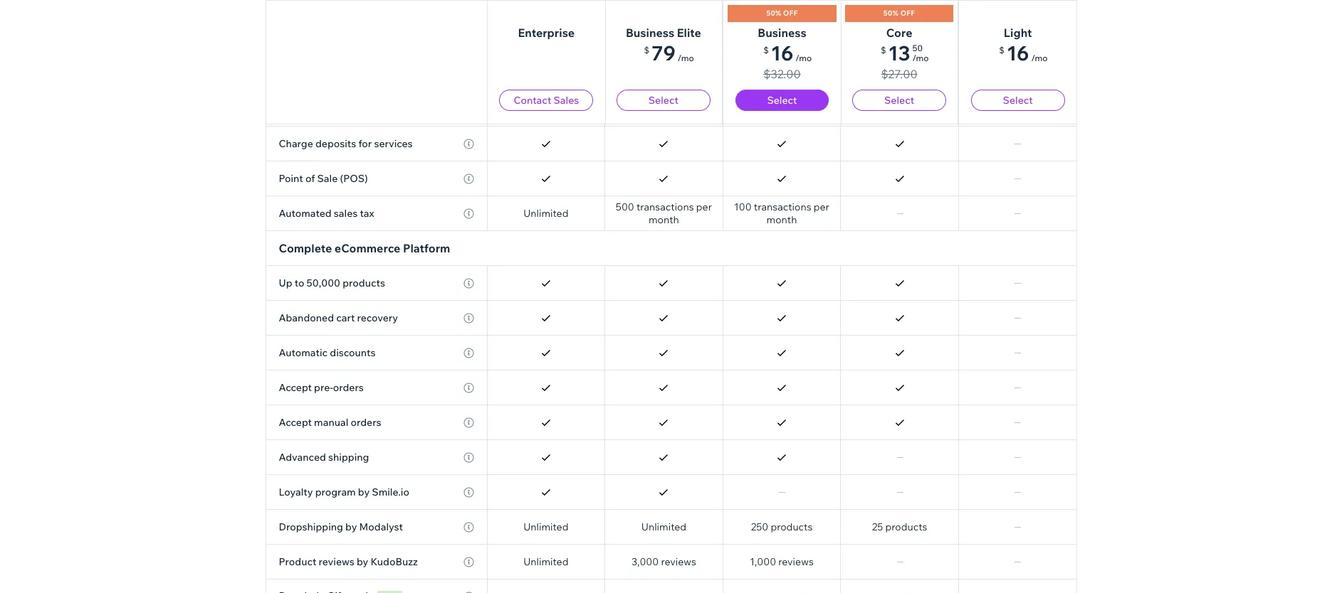 Task type: vqa. For each thing, say whether or not it's contained in the screenshot.
rightmost Per
yes



Task type: locate. For each thing, give the bounding box(es) containing it.
unlimited
[[523, 207, 569, 220], [523, 521, 569, 534], [641, 521, 686, 534], [523, 556, 569, 569]]

transactions for 100
[[754, 201, 811, 214]]

up
[[279, 277, 292, 290]]

products down "complete ecommerce platform"
[[343, 277, 385, 290]]

50%
[[766, 9, 781, 18], [884, 9, 899, 18]]

0 horizontal spatial month
[[649, 214, 679, 226]]

to
[[295, 277, 304, 290]]

off for 13
[[901, 9, 916, 18]]

2 business from the left
[[758, 26, 806, 40]]

0 horizontal spatial 16
[[771, 41, 793, 66]]

recovery
[[357, 312, 398, 325]]

accept for accept pre-orders
[[279, 382, 312, 394]]

business elite
[[626, 26, 702, 40]]

$ down light
[[999, 45, 1004, 56]]

2 accept from the top
[[279, 417, 312, 429]]

$32.00
[[763, 67, 801, 81]]

business up 79 on the top
[[626, 26, 675, 40]]

1 horizontal spatial month
[[767, 214, 797, 226]]

products for 250 products
[[771, 521, 813, 534]]

1 transactions from the left
[[637, 201, 694, 214]]

0 vertical spatial by
[[358, 486, 370, 499]]

business
[[626, 26, 675, 40], [758, 26, 806, 40]]

0 horizontal spatial 50% off
[[766, 9, 798, 18]]

1 50% off from the left
[[766, 9, 798, 18]]

reviews right the 3,000
[[661, 556, 696, 569]]

$ left 79 on the top
[[644, 45, 650, 56]]

select button for 13
[[853, 90, 947, 111]]

50% for 16
[[766, 9, 781, 18]]

month
[[649, 214, 679, 226], [767, 214, 797, 226]]

2 select from the left
[[767, 94, 797, 107]]

accept left pre-
[[279, 382, 312, 394]]

2 month from the left
[[767, 214, 797, 226]]

4 /mo from the left
[[1031, 53, 1047, 63]]

light
[[1004, 26, 1032, 40]]

select button for 79
[[617, 90, 711, 111]]

0 horizontal spatial reviews
[[319, 556, 355, 569]]

month inside 100 transactions per month
[[767, 214, 797, 226]]

for
[[358, 137, 372, 150]]

/mo right 79 on the top
[[678, 53, 695, 63]]

2 50% off from the left
[[884, 9, 916, 18]]

25 products
[[872, 521, 927, 534]]

/mo
[[678, 53, 695, 63], [795, 53, 812, 63], [913, 53, 929, 63], [1031, 53, 1047, 63]]

0 horizontal spatial 50%
[[766, 9, 781, 18]]

$
[[644, 45, 650, 56], [763, 45, 768, 56], [881, 45, 887, 56], [999, 45, 1004, 56]]

select
[[649, 94, 679, 107], [767, 94, 797, 107], [885, 94, 915, 107], [1003, 94, 1033, 107]]

$ 79 /mo
[[644, 41, 695, 66]]

off
[[783, 9, 798, 18], [901, 9, 916, 18]]

25
[[872, 521, 883, 534]]

reviews down dropshipping by modalyst
[[319, 556, 355, 569]]

3 $ from the left
[[881, 45, 887, 56]]

abandoned
[[279, 312, 334, 325]]

sale
[[317, 172, 338, 185]]

products right 25
[[885, 521, 927, 534]]

2 reviews from the left
[[661, 556, 696, 569]]

1 vertical spatial orders
[[351, 417, 381, 429]]

50,000
[[307, 277, 340, 290]]

advanced shipping
[[279, 451, 369, 464]]

by left kudobuzz
[[357, 556, 368, 569]]

1 horizontal spatial transactions
[[754, 201, 811, 214]]

manual
[[314, 417, 348, 429]]

select down the '$ 16 /mo' on the right top of the page
[[1003, 94, 1033, 107]]

1 business from the left
[[626, 26, 675, 40]]

1 horizontal spatial products
[[771, 521, 813, 534]]

1 horizontal spatial off
[[901, 9, 916, 18]]

off up core
[[901, 9, 916, 18]]

500
[[616, 201, 634, 214]]

16 down light
[[1006, 41, 1029, 66]]

by left modalyst
[[345, 521, 357, 534]]

per inside 500 transactions per month
[[696, 201, 712, 214]]

1 select button from the left
[[617, 90, 711, 111]]

business for business $ 16 /mo $32.00
[[758, 26, 806, 40]]

program
[[315, 486, 356, 499]]

0 vertical spatial orders
[[333, 382, 364, 394]]

1 off from the left
[[783, 9, 798, 18]]

2 vertical spatial by
[[357, 556, 368, 569]]

1 $ from the left
[[644, 45, 650, 56]]

select button down 79 on the top
[[617, 90, 711, 111]]

1 vertical spatial accept
[[279, 417, 312, 429]]

1 horizontal spatial per
[[814, 201, 829, 214]]

16 inside business $ 16 /mo $32.00
[[771, 41, 793, 66]]

charge
[[279, 137, 313, 150]]

select button down the '$ 16 /mo' on the right top of the page
[[971, 90, 1065, 111]]

1 reviews from the left
[[319, 556, 355, 569]]

1 vertical spatial by
[[345, 521, 357, 534]]

50% up core
[[884, 9, 899, 18]]

50% off
[[766, 9, 798, 18], [884, 9, 916, 18]]

0 horizontal spatial business
[[626, 26, 675, 40]]

0 horizontal spatial off
[[783, 9, 798, 18]]

50% up business $ 16 /mo $32.00
[[766, 9, 781, 18]]

automatic
[[279, 347, 328, 360]]

advanced
[[279, 451, 326, 464]]

reviews
[[319, 556, 355, 569], [661, 556, 696, 569], [778, 556, 814, 569]]

charge deposits for services
[[279, 137, 413, 150]]

2 horizontal spatial products
[[885, 521, 927, 534]]

4 $ from the left
[[999, 45, 1004, 56]]

2 transactions from the left
[[754, 201, 811, 214]]

1 accept from the top
[[279, 382, 312, 394]]

pre-
[[314, 382, 333, 394]]

orders right manual
[[351, 417, 381, 429]]

1 /mo from the left
[[678, 53, 695, 63]]

abandoned cart recovery
[[279, 312, 398, 325]]

500 transactions per month
[[616, 201, 712, 226]]

3,000
[[632, 556, 659, 569]]

/mo down light
[[1031, 53, 1047, 63]]

/mo right 13
[[913, 53, 929, 63]]

1 16 from the left
[[771, 41, 793, 66]]

per inside 100 transactions per month
[[814, 201, 829, 214]]

3 select button from the left
[[853, 90, 947, 111]]

2 per from the left
[[814, 201, 829, 214]]

select down $27.00
[[885, 94, 915, 107]]

16 up the $32.00
[[771, 41, 793, 66]]

/mo inside the '$ 16 /mo'
[[1031, 53, 1047, 63]]

products right the 250
[[771, 521, 813, 534]]

0 vertical spatial accept
[[279, 382, 312, 394]]

1 select from the left
[[649, 94, 679, 107]]

per for 100 transactions per month
[[814, 201, 829, 214]]

accept up advanced
[[279, 417, 312, 429]]

1 50% from the left
[[766, 9, 781, 18]]

13
[[889, 41, 911, 66]]

100
[[734, 201, 752, 214]]

products
[[343, 277, 385, 290], [771, 521, 813, 534], [885, 521, 927, 534]]

transactions inside 100 transactions per month
[[754, 201, 811, 214]]

4 select from the left
[[1003, 94, 1033, 107]]

$ left 13
[[881, 45, 887, 56]]

/mo up the $32.00
[[795, 53, 812, 63]]

2 /mo from the left
[[795, 53, 812, 63]]

select button
[[617, 90, 711, 111], [735, 90, 829, 111], [853, 90, 947, 111], [971, 90, 1065, 111]]

kudobuzz
[[371, 556, 418, 569]]

/mo inside business $ 16 /mo $32.00
[[795, 53, 812, 63]]

per
[[696, 201, 712, 214], [814, 201, 829, 214]]

transactions inside 500 transactions per month
[[637, 201, 694, 214]]

transactions
[[637, 201, 694, 214], [754, 201, 811, 214]]

orders for accept manual orders
[[351, 417, 381, 429]]

core
[[887, 26, 913, 40]]

product reviews by kudobuzz
[[279, 556, 418, 569]]

orders
[[333, 382, 364, 394], [351, 417, 381, 429]]

business up the $32.00
[[758, 26, 806, 40]]

2 16 from the left
[[1006, 41, 1029, 66]]

per for 500 transactions per month
[[696, 201, 712, 214]]

1 month from the left
[[649, 214, 679, 226]]

1 horizontal spatial 50% off
[[884, 9, 916, 18]]

by for program
[[358, 486, 370, 499]]

select button down $27.00
[[853, 90, 947, 111]]

1 horizontal spatial business
[[758, 26, 806, 40]]

4 select button from the left
[[971, 90, 1065, 111]]

50% off up business $ 16 /mo $32.00
[[766, 9, 798, 18]]

3 /mo from the left
[[913, 53, 929, 63]]

by left smile.io
[[358, 486, 370, 499]]

50
[[913, 43, 923, 53]]

1 horizontal spatial reviews
[[661, 556, 696, 569]]

select down 79 on the top
[[649, 94, 679, 107]]

transactions right 500
[[637, 201, 694, 214]]

select button down the $32.00
[[735, 90, 829, 111]]

select button for 16
[[971, 90, 1065, 111]]

3 select from the left
[[885, 94, 915, 107]]

discounts
[[330, 347, 376, 360]]

0 horizontal spatial per
[[696, 201, 712, 214]]

3 reviews from the left
[[778, 556, 814, 569]]

$ inside business $ 16 /mo $32.00
[[763, 45, 768, 56]]

50% off up core
[[884, 9, 916, 18]]

2 50% from the left
[[884, 9, 899, 18]]

accept
[[279, 382, 312, 394], [279, 417, 312, 429]]

orders down discounts on the left of page
[[333, 382, 364, 394]]

month right 100
[[767, 214, 797, 226]]

by
[[358, 486, 370, 499], [345, 521, 357, 534], [357, 556, 368, 569]]

2 horizontal spatial reviews
[[778, 556, 814, 569]]

transactions right 100
[[754, 201, 811, 214]]

shipping
[[328, 451, 369, 464]]

business inside business $ 16 /mo $32.00
[[758, 26, 806, 40]]

$ up the $32.00
[[763, 45, 768, 56]]

1 horizontal spatial 16
[[1006, 41, 1029, 66]]

0 horizontal spatial transactions
[[637, 201, 694, 214]]

reviews right 1,000
[[778, 556, 814, 569]]

1 per from the left
[[696, 201, 712, 214]]

contact
[[513, 94, 551, 107]]

1 horizontal spatial 50%
[[884, 9, 899, 18]]

select down the $32.00
[[767, 94, 797, 107]]

off up business $ 16 /mo $32.00
[[783, 9, 798, 18]]

$ inside core $ 13 50 /mo $27.00
[[881, 45, 887, 56]]

month inside 500 transactions per month
[[649, 214, 679, 226]]

2 $ from the left
[[763, 45, 768, 56]]

month right 500
[[649, 214, 679, 226]]

select for 13
[[885, 94, 915, 107]]

of
[[305, 172, 315, 185]]

2 off from the left
[[901, 9, 916, 18]]

16
[[771, 41, 793, 66], [1006, 41, 1029, 66]]



Task type: describe. For each thing, give the bounding box(es) containing it.
orders for accept pre-orders
[[333, 382, 364, 394]]

deposits
[[315, 137, 356, 150]]

50% for 13
[[884, 9, 899, 18]]

250
[[751, 521, 769, 534]]

sales
[[334, 207, 358, 220]]

dropshipping by modalyst
[[279, 521, 403, 534]]

250 products
[[751, 521, 813, 534]]

complete ecommerce platform
[[279, 241, 450, 256]]

product
[[279, 556, 316, 569]]

sales
[[553, 94, 579, 107]]

ecommerce
[[335, 241, 400, 256]]

platform
[[403, 241, 450, 256]]

modalyst
[[359, 521, 403, 534]]

$ inside the '$ 16 /mo'
[[999, 45, 1004, 56]]

automatic discounts
[[279, 347, 376, 360]]

/mo inside core $ 13 50 /mo $27.00
[[913, 53, 929, 63]]

reviews for product
[[319, 556, 355, 569]]

core $ 13 50 /mo $27.00
[[881, 26, 929, 81]]

smile.io
[[372, 486, 409, 499]]

50% off for 13
[[884, 9, 916, 18]]

services
[[374, 137, 413, 150]]

enterprise
[[518, 26, 574, 40]]

business $ 16 /mo $32.00
[[758, 26, 812, 81]]

cart
[[336, 312, 355, 325]]

contact sales
[[513, 94, 579, 107]]

select for 16
[[1003, 94, 1033, 107]]

accept manual orders
[[279, 417, 381, 429]]

2 select button from the left
[[735, 90, 829, 111]]

$27.00
[[882, 67, 918, 81]]

3,000 reviews
[[632, 556, 696, 569]]

up to 50,000 products
[[279, 277, 385, 290]]

0 horizontal spatial products
[[343, 277, 385, 290]]

dropshipping
[[279, 521, 343, 534]]

reviews for 1,000
[[778, 556, 814, 569]]

$ 16 /mo
[[999, 41, 1047, 66]]

contact sales button
[[499, 90, 593, 111]]

by for reviews
[[357, 556, 368, 569]]

complete
[[279, 241, 332, 256]]

$ inside $ 79 /mo
[[644, 45, 650, 56]]

automated
[[279, 207, 332, 220]]

automated sales tax
[[279, 207, 374, 220]]

month for 500
[[649, 214, 679, 226]]

off for 16
[[783, 9, 798, 18]]

select for 79
[[649, 94, 679, 107]]

transactions for 500
[[637, 201, 694, 214]]

reviews for 3,000
[[661, 556, 696, 569]]

business for business elite
[[626, 26, 675, 40]]

month for 100
[[767, 214, 797, 226]]

/mo inside $ 79 /mo
[[678, 53, 695, 63]]

loyalty program by smile.io
[[279, 486, 409, 499]]

(pos)
[[340, 172, 368, 185]]

point of sale (pos)
[[279, 172, 368, 185]]

loyalty
[[279, 486, 313, 499]]

point
[[279, 172, 303, 185]]

elite
[[677, 26, 702, 40]]

accept for accept manual orders
[[279, 417, 312, 429]]

1,000
[[750, 556, 776, 569]]

products for 25 products
[[885, 521, 927, 534]]

50% off for 16
[[766, 9, 798, 18]]

1,000 reviews
[[750, 556, 814, 569]]

79
[[652, 41, 676, 66]]

accept pre-orders
[[279, 382, 364, 394]]

tax
[[360, 207, 374, 220]]

100 transactions per month
[[734, 201, 829, 226]]



